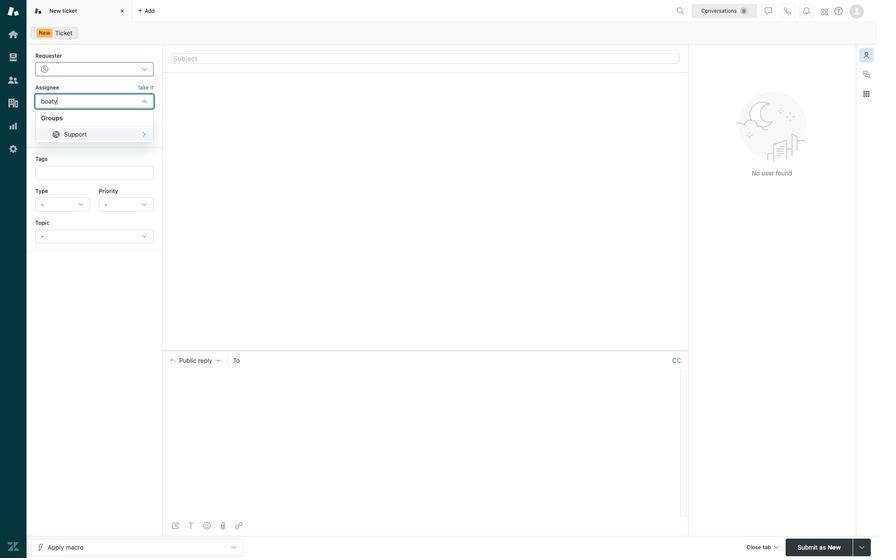 Task type: describe. For each thing, give the bounding box(es) containing it.
views image
[[8, 52, 19, 63]]

admin image
[[8, 143, 19, 155]]

customer context image
[[863, 52, 870, 59]]

format text image
[[188, 523, 195, 530]]

main element
[[0, 0, 26, 559]]

tabs tab list
[[26, 0, 673, 22]]

close image
[[118, 7, 127, 15]]

get help image
[[835, 7, 843, 15]]

Subject field
[[171, 53, 679, 64]]

add attachment image
[[219, 523, 226, 530]]

button displays agent's chat status as invisible. image
[[765, 7, 772, 14]]

reporting image
[[8, 120, 19, 132]]

zendesk support image
[[8, 6, 19, 17]]

zendesk image
[[8, 542, 19, 553]]

organizations image
[[8, 98, 19, 109]]

secondary element
[[26, 24, 877, 42]]



Task type: vqa. For each thing, say whether or not it's contained in the screenshot.
text box
no



Task type: locate. For each thing, give the bounding box(es) containing it.
list box
[[35, 110, 154, 143]]

option
[[36, 129, 153, 141]]

minimize composer image
[[422, 348, 429, 355]]

tab
[[26, 0, 132, 22]]

apps image
[[863, 90, 870, 98]]

insert emojis image
[[203, 523, 211, 530]]

draft mode image
[[172, 523, 179, 530]]

add link (cmd k) image
[[235, 523, 242, 530]]

get started image
[[8, 29, 19, 40]]

customers image
[[8, 75, 19, 86]]

None field
[[41, 97, 137, 105], [42, 168, 145, 177], [41, 97, 137, 105], [42, 168, 145, 177]]

zendesk products image
[[821, 9, 828, 15]]

notifications image
[[803, 7, 810, 14]]



